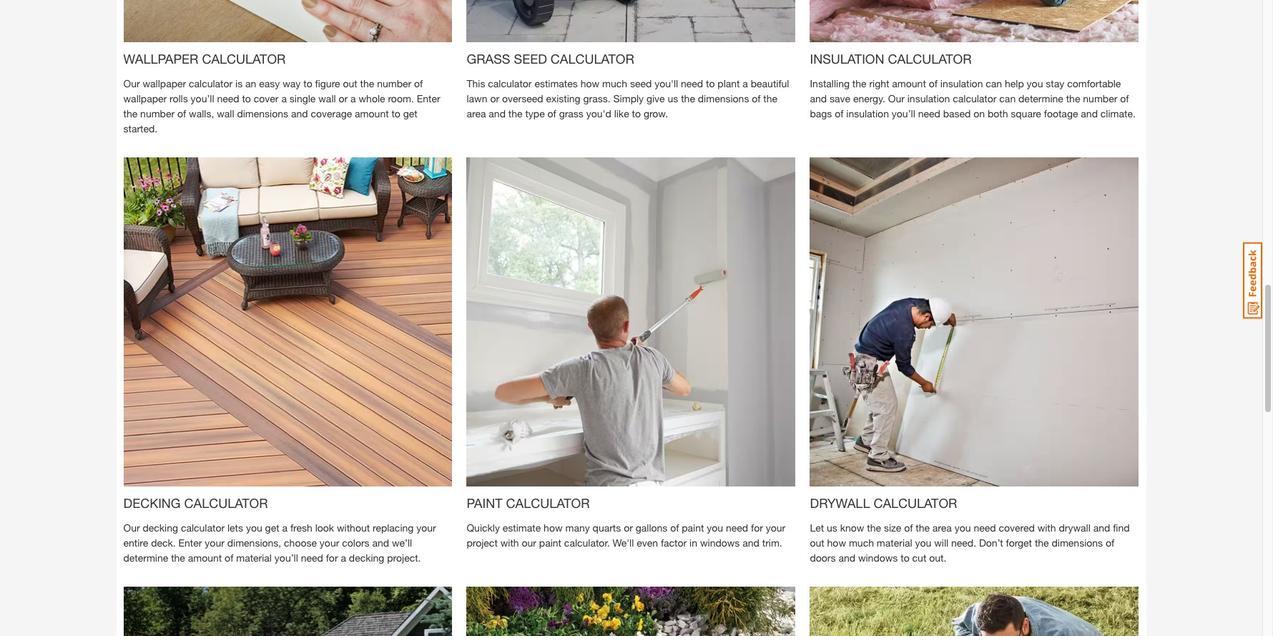Task type: vqa. For each thing, say whether or not it's contained in the screenshot.
Upload Photo
no



Task type: locate. For each thing, give the bounding box(es) containing it.
0 vertical spatial amount
[[893, 77, 926, 89]]

and inside this calculator estimates how much seed you'll need to plant a beautiful lawn or overseed existing grass. simply give us the dimensions of the area and the type of grass you'd like to grow.
[[489, 107, 506, 119]]

area inside this calculator estimates how much seed you'll need to plant a beautiful lawn or overseed existing grass. simply give us the dimensions of the area and the type of grass you'd like to grow.
[[467, 107, 486, 119]]

number inside 'installing the right amount of insulation can help you stay comfortable and save energy. our insulation calculator can determine the number of bags of insulation you'll need based on both square footage and climate.'
[[1084, 92, 1118, 104]]

and right footage
[[1081, 107, 1098, 119]]

calculator
[[189, 77, 233, 89], [488, 77, 532, 89], [953, 92, 997, 104], [181, 522, 225, 534]]

0 horizontal spatial how
[[544, 522, 563, 534]]

0 horizontal spatial enter
[[179, 537, 202, 549]]

you up cut
[[916, 537, 932, 549]]

0 horizontal spatial decking
[[143, 522, 178, 534]]

0 vertical spatial area
[[467, 107, 486, 119]]

much inside let us know the size of the area you need covered with drywall and find out how much material you will need. don't forget the dimensions of doors and windows to cut out.
[[849, 537, 874, 549]]

determine
[[1019, 92, 1064, 104], [123, 552, 168, 564]]

of down insulation calculator
[[929, 77, 938, 89]]

dimensions down plant
[[698, 92, 749, 104]]

dimensions
[[698, 92, 749, 104], [237, 107, 288, 119], [1052, 537, 1103, 549]]

0 horizontal spatial you'll
[[191, 92, 214, 104]]

1 vertical spatial out
[[810, 537, 825, 549]]

of right size
[[905, 522, 913, 534]]

how left many
[[544, 522, 563, 534]]

square
[[1011, 107, 1042, 119]]

1 horizontal spatial or
[[490, 92, 500, 104]]

1 vertical spatial paint
[[539, 537, 562, 549]]

amount
[[893, 77, 926, 89], [355, 107, 389, 119], [188, 552, 222, 564]]

amount inside our wallpaper calculator is an easy way to figure out the number of wallpaper rolls you'll need to cover a single wall or a whole room. enter the number of walls, wall dimensions and coverage amount to get started.
[[355, 107, 389, 119]]

both
[[988, 107, 1009, 119]]

number
[[377, 77, 412, 89], [1084, 92, 1118, 104], [140, 107, 175, 119]]

1 vertical spatial us
[[827, 522, 838, 534]]

amount down whole at the left top of the page
[[355, 107, 389, 119]]

windows right in
[[700, 537, 740, 549]]

with
[[1038, 522, 1057, 534], [501, 537, 519, 549]]

with inside let us know the size of the area you need covered with drywall and find out how much material you will need. don't forget the dimensions of doors and windows to cut out.
[[1038, 522, 1057, 534]]

our inside our wallpaper calculator is an easy way to figure out the number of wallpaper rolls you'll need to cover a single wall or a whole room. enter the number of walls, wall dimensions and coverage amount to get started.
[[123, 77, 140, 89]]

a right plant
[[743, 77, 748, 89]]

quickly estimate how many quarts or gallons of paint you need for your project with our paint calculator. we'll even factor in windows and trim.
[[467, 522, 786, 549]]

2 horizontal spatial you'll
[[892, 107, 916, 119]]

a down colors
[[341, 552, 346, 564]]

us right let
[[827, 522, 838, 534]]

and up bags
[[810, 92, 827, 104]]

0 horizontal spatial windows
[[700, 537, 740, 549]]

walls,
[[189, 107, 214, 119]]

and down the overseed
[[489, 107, 506, 119]]

paint up in
[[682, 522, 704, 534]]

grass seed calculator image
[[467, 0, 796, 42]]

1 horizontal spatial much
[[849, 537, 874, 549]]

1 vertical spatial you'll
[[892, 107, 916, 119]]

calculator for decking calculator
[[184, 495, 268, 511]]

determine down stay
[[1019, 92, 1064, 104]]

calculator up right
[[888, 51, 972, 67]]

out right figure
[[343, 77, 358, 89]]

1 horizontal spatial get
[[403, 107, 418, 119]]

the down deck.
[[171, 552, 185, 564]]

get inside our wallpaper calculator is an easy way to figure out the number of wallpaper rolls you'll need to cover a single wall or a whole room. enter the number of walls, wall dimensions and coverage amount to get started.
[[403, 107, 418, 119]]

you'd
[[587, 107, 612, 119]]

you inside 'installing the right amount of insulation can help you stay comfortable and save energy. our insulation calculator can determine the number of bags of insulation you'll need based on both square footage and climate.'
[[1027, 77, 1044, 89]]

enter right deck.
[[179, 537, 202, 549]]

you right gallons
[[707, 522, 723, 534]]

2 horizontal spatial how
[[828, 537, 846, 549]]

area down lawn
[[467, 107, 486, 119]]

for down look
[[326, 552, 338, 564]]

enter
[[417, 92, 440, 104], [179, 537, 202, 549]]

material
[[877, 537, 913, 549], [236, 552, 272, 564]]

0 vertical spatial number
[[377, 77, 412, 89]]

need inside our wallpaper calculator is an easy way to figure out the number of wallpaper rolls you'll need to cover a single wall or a whole room. enter the number of walls, wall dimensions and coverage amount to get started.
[[217, 92, 239, 104]]

your right "replacing"
[[417, 522, 436, 534]]

the up the started.
[[123, 107, 138, 119]]

2 vertical spatial amount
[[188, 552, 222, 564]]

dimensions down drywall
[[1052, 537, 1103, 549]]

calculator down "wallpaper calculator"
[[189, 77, 233, 89]]

the right size
[[916, 522, 930, 534]]

you'll
[[191, 92, 214, 104], [892, 107, 916, 119], [275, 552, 298, 564]]

and inside our decking calculator lets you get a fresh look without replacing your entire deck. enter your dimensions, choose your colors and we'll determine the amount of material you'll need for a decking project.
[[372, 537, 389, 549]]

0 vertical spatial out
[[343, 77, 358, 89]]

1 vertical spatial material
[[236, 552, 272, 564]]

number down 'comfortable'
[[1084, 92, 1118, 104]]

1 horizontal spatial determine
[[1019, 92, 1064, 104]]

us
[[668, 92, 679, 104], [827, 522, 838, 534]]

1 vertical spatial wall
[[217, 107, 234, 119]]

for up trim.
[[751, 522, 763, 534]]

our for decking calculator
[[123, 522, 140, 534]]

decking down colors
[[349, 552, 385, 564]]

0 vertical spatial material
[[877, 537, 913, 549]]

or up we'll
[[624, 522, 633, 534]]

1 vertical spatial can
[[1000, 92, 1016, 104]]

amount down "decking calculator"
[[188, 552, 222, 564]]

will
[[935, 537, 949, 549]]

1 horizontal spatial dimensions
[[698, 92, 749, 104]]

footage
[[1044, 107, 1079, 119]]

enter inside our wallpaper calculator is an easy way to figure out the number of wallpaper rolls you'll need to cover a single wall or a whole room. enter the number of walls, wall dimensions and coverage amount to get started.
[[417, 92, 440, 104]]

installing
[[810, 77, 850, 89]]

how up doors
[[828, 537, 846, 549]]

calculator up is
[[202, 51, 286, 67]]

you up dimensions,
[[246, 522, 262, 534]]

out
[[343, 77, 358, 89], [810, 537, 825, 549]]

cover
[[254, 92, 279, 104]]

1 vertical spatial decking
[[349, 552, 385, 564]]

the up footage
[[1067, 92, 1081, 104]]

to down room.
[[392, 107, 401, 119]]

dimensions down cover
[[237, 107, 288, 119]]

wallpaper
[[123, 51, 198, 67]]

can down help
[[1000, 92, 1016, 104]]

dimensions,
[[227, 537, 281, 549]]

0 vertical spatial paint
[[682, 522, 704, 534]]

of left this
[[414, 77, 423, 89]]

and inside our wallpaper calculator is an easy way to figure out the number of wallpaper rolls you'll need to cover a single wall or a whole room. enter the number of walls, wall dimensions and coverage amount to get started.
[[291, 107, 308, 119]]

decking
[[143, 522, 178, 534], [349, 552, 385, 564]]

1 horizontal spatial enter
[[417, 92, 440, 104]]

2 horizontal spatial dimensions
[[1052, 537, 1103, 549]]

wall right walls,
[[217, 107, 234, 119]]

much up simply
[[602, 77, 628, 89]]

1 horizontal spatial with
[[1038, 522, 1057, 534]]

0 horizontal spatial out
[[343, 77, 358, 89]]

amount inside 'installing the right amount of insulation can help you stay comfortable and save energy. our insulation calculator can determine the number of bags of insulation you'll need based on both square footage and climate.'
[[893, 77, 926, 89]]

based
[[944, 107, 971, 119]]

installing the right amount of insulation can help you stay comfortable and save energy. our insulation calculator can determine the number of bags of insulation you'll need based on both square footage and climate.
[[810, 77, 1136, 119]]

need.
[[952, 537, 977, 549]]

coverage
[[311, 107, 352, 119]]

of up climate.
[[1121, 92, 1129, 104]]

deck.
[[151, 537, 176, 549]]

2 horizontal spatial amount
[[893, 77, 926, 89]]

much inside this calculator estimates how much seed you'll need to plant a beautiful lawn or overseed existing grass. simply give us the dimensions of the area and the type of grass you'd like to grow.
[[602, 77, 628, 89]]

you'll down choose
[[275, 552, 298, 564]]

amount right right
[[893, 77, 926, 89]]

grass seed calculator
[[467, 51, 635, 67]]

0 horizontal spatial amount
[[188, 552, 222, 564]]

0 horizontal spatial much
[[602, 77, 628, 89]]

0 vertical spatial decking
[[143, 522, 178, 534]]

number up room.
[[377, 77, 412, 89]]

fencing calculator image
[[123, 587, 453, 636]]

this calculator estimates how much seed you'll need to plant a beautiful lawn or overseed existing grass. simply give us the dimensions of the area and the type of grass you'd like to grow.
[[467, 77, 790, 119]]

with left drywall
[[1038, 522, 1057, 534]]

calculator up size
[[874, 495, 958, 511]]

0 horizontal spatial material
[[236, 552, 272, 564]]

help
[[1005, 77, 1024, 89]]

1 horizontal spatial for
[[751, 522, 763, 534]]

1 vertical spatial with
[[501, 537, 519, 549]]

wall down figure
[[319, 92, 336, 104]]

can left help
[[986, 77, 1003, 89]]

to
[[304, 77, 312, 89], [706, 77, 715, 89], [242, 92, 251, 104], [392, 107, 401, 119], [632, 107, 641, 119], [901, 552, 910, 564]]

insulation calculator image
[[810, 0, 1139, 42]]

or
[[339, 92, 348, 104], [490, 92, 500, 104], [624, 522, 633, 534]]

paint right our
[[539, 537, 562, 549]]

our decking calculator lets you get a fresh look without replacing your entire deck. enter your dimensions, choose your colors and we'll determine the amount of material you'll need for a decking project.
[[123, 522, 436, 564]]

to left cut
[[901, 552, 910, 564]]

how up grass.
[[581, 77, 600, 89]]

0 vertical spatial for
[[751, 522, 763, 534]]

clayton graystone image
[[467, 587, 796, 636]]

need inside our decking calculator lets you get a fresh look without replacing your entire deck. enter your dimensions, choose your colors and we'll determine the amount of material you'll need for a decking project.
[[301, 552, 323, 564]]

0 vertical spatial wall
[[319, 92, 336, 104]]

calculator inside this calculator estimates how much seed you'll need to plant a beautiful lawn or overseed existing grass. simply give us the dimensions of the area and the type of grass you'd like to grow.
[[488, 77, 532, 89]]

out down let
[[810, 537, 825, 549]]

much
[[602, 77, 628, 89], [849, 537, 874, 549]]

0 vertical spatial much
[[602, 77, 628, 89]]

you left stay
[[1027, 77, 1044, 89]]

need inside 'installing the right amount of insulation can help you stay comfortable and save energy. our insulation calculator can determine the number of bags of insulation you'll need based on both square footage and climate.'
[[918, 107, 941, 119]]

get inside our decking calculator lets you get a fresh look without replacing your entire deck. enter your dimensions, choose your colors and we'll determine the amount of material you'll need for a decking project.
[[265, 522, 279, 534]]

calculator up on
[[953, 92, 997, 104]]

you'll inside 'installing the right amount of insulation can help you stay comfortable and save energy. our insulation calculator can determine the number of bags of insulation you'll need based on both square footage and climate.'
[[892, 107, 916, 119]]

the down the overseed
[[509, 107, 523, 119]]

of down save on the right top
[[835, 107, 844, 119]]

wallpaper up the started.
[[123, 92, 167, 104]]

area inside let us know the size of the area you need covered with drywall and find out how much material you will need. don't forget the dimensions of doors and windows to cut out.
[[933, 522, 952, 534]]

0 horizontal spatial get
[[265, 522, 279, 534]]

calculator up estimate in the bottom left of the page
[[506, 495, 590, 511]]

our down wallpaper
[[123, 77, 140, 89]]

2 vertical spatial how
[[828, 537, 846, 549]]

of inside our decking calculator lets you get a fresh look without replacing your entire deck. enter your dimensions, choose your colors and we'll determine the amount of material you'll need for a decking project.
[[225, 552, 233, 564]]

0 horizontal spatial or
[[339, 92, 348, 104]]

wallpaper up rolls
[[143, 77, 186, 89]]

material inside our decking calculator lets you get a fresh look without replacing your entire deck. enter your dimensions, choose your colors and we'll determine the amount of material you'll need for a decking project.
[[236, 552, 272, 564]]

our down right
[[889, 92, 905, 104]]

you'll up walls,
[[191, 92, 214, 104]]

climate.
[[1101, 107, 1136, 119]]

1 vertical spatial windows
[[859, 552, 898, 564]]

0 vertical spatial us
[[668, 92, 679, 104]]

let
[[810, 522, 824, 534]]

0 vertical spatial enter
[[417, 92, 440, 104]]

paint calculator
[[467, 495, 590, 511]]

us inside let us know the size of the area you need covered with drywall and find out how much material you will need. don't forget the dimensions of doors and windows to cut out.
[[827, 522, 838, 534]]

much down know
[[849, 537, 874, 549]]

our wallpaper calculator is an easy way to figure out the number of wallpaper rolls you'll need to cover a single wall or a whole room. enter the number of walls, wall dimensions and coverage amount to get started.
[[123, 77, 440, 134]]

2 horizontal spatial number
[[1084, 92, 1118, 104]]

calculator
[[202, 51, 286, 67], [551, 51, 635, 67], [888, 51, 972, 67], [184, 495, 268, 511], [506, 495, 590, 511], [874, 495, 958, 511]]

0 vertical spatial our
[[123, 77, 140, 89]]

1 vertical spatial dimensions
[[237, 107, 288, 119]]

0 horizontal spatial dimensions
[[237, 107, 288, 119]]

1 horizontal spatial wall
[[319, 92, 336, 104]]

0 vertical spatial get
[[403, 107, 418, 119]]

1 vertical spatial much
[[849, 537, 874, 549]]

windows
[[700, 537, 740, 549], [859, 552, 898, 564]]

you'll left the based
[[892, 107, 916, 119]]

insulation
[[810, 51, 885, 67]]

size
[[884, 522, 902, 534]]

number up the started.
[[140, 107, 175, 119]]

1 vertical spatial enter
[[179, 537, 202, 549]]

our inside our decking calculator lets you get a fresh look without replacing your entire deck. enter your dimensions, choose your colors and we'll determine the amount of material you'll need for a decking project.
[[123, 522, 140, 534]]

with down estimate in the bottom left of the page
[[501, 537, 519, 549]]

1 vertical spatial for
[[326, 552, 338, 564]]

determine down 'entire'
[[123, 552, 168, 564]]

0 vertical spatial windows
[[700, 537, 740, 549]]

1 vertical spatial determine
[[123, 552, 168, 564]]

1 horizontal spatial amount
[[355, 107, 389, 119]]

calculator down "decking calculator"
[[181, 522, 225, 534]]

1 vertical spatial wallpaper
[[123, 92, 167, 104]]

2 vertical spatial you'll
[[275, 552, 298, 564]]

calculator.
[[564, 537, 610, 549]]

0 horizontal spatial determine
[[123, 552, 168, 564]]

2 vertical spatial dimensions
[[1052, 537, 1103, 549]]

and right doors
[[839, 552, 856, 564]]

enter right room.
[[417, 92, 440, 104]]

1 vertical spatial our
[[889, 92, 905, 104]]

or right lawn
[[490, 92, 500, 104]]

0 horizontal spatial for
[[326, 552, 338, 564]]

1 horizontal spatial out
[[810, 537, 825, 549]]

windows down size
[[859, 552, 898, 564]]

0 vertical spatial dimensions
[[698, 92, 749, 104]]

how inside let us know the size of the area you need covered with drywall and find out how much material you will need. don't forget the dimensions of doors and windows to cut out.
[[828, 537, 846, 549]]

easy
[[259, 77, 280, 89]]

quickly
[[467, 522, 500, 534]]

0 vertical spatial how
[[581, 77, 600, 89]]

0 horizontal spatial us
[[668, 92, 679, 104]]

quarts
[[593, 522, 621, 534]]

1 horizontal spatial you'll
[[275, 552, 298, 564]]

is
[[235, 77, 243, 89]]

stay
[[1046, 77, 1065, 89]]

decking up deck.
[[143, 522, 178, 534]]

insulation calculator
[[810, 51, 972, 67]]

plant
[[718, 77, 740, 89]]

your up trim.
[[766, 522, 786, 534]]

1 vertical spatial how
[[544, 522, 563, 534]]

1 vertical spatial amount
[[355, 107, 389, 119]]

1 horizontal spatial how
[[581, 77, 600, 89]]

1 vertical spatial get
[[265, 522, 279, 534]]

calculator for insulation calculator
[[888, 51, 972, 67]]

the down beautiful
[[764, 92, 778, 104]]

a down way
[[281, 92, 287, 104]]

of up factor
[[671, 522, 679, 534]]

or up coverage on the top left of the page
[[339, 92, 348, 104]]

get down room.
[[403, 107, 418, 119]]

for
[[751, 522, 763, 534], [326, 552, 338, 564]]

estimate
[[503, 522, 541, 534]]

1 horizontal spatial windows
[[859, 552, 898, 564]]

and
[[810, 92, 827, 104], [291, 107, 308, 119], [489, 107, 506, 119], [1081, 107, 1098, 119], [1094, 522, 1111, 534], [372, 537, 389, 549], [743, 537, 760, 549], [839, 552, 856, 564]]

0 horizontal spatial number
[[140, 107, 175, 119]]

of
[[414, 77, 423, 89], [929, 77, 938, 89], [752, 92, 761, 104], [1121, 92, 1129, 104], [177, 107, 186, 119], [548, 107, 557, 119], [835, 107, 844, 119], [671, 522, 679, 534], [905, 522, 913, 534], [1106, 537, 1115, 549], [225, 552, 233, 564]]

0 vertical spatial you'll
[[191, 92, 214, 104]]

1 vertical spatial area
[[933, 522, 952, 534]]

estimates
[[535, 77, 578, 89]]

1 horizontal spatial material
[[877, 537, 913, 549]]

of down dimensions,
[[225, 552, 233, 564]]

paint calculator image
[[467, 157, 796, 487]]

0 horizontal spatial with
[[501, 537, 519, 549]]

2 vertical spatial our
[[123, 522, 140, 534]]

even
[[637, 537, 658, 549]]

don't
[[980, 537, 1004, 549]]

2 vertical spatial number
[[140, 107, 175, 119]]

your
[[417, 522, 436, 534], [766, 522, 786, 534], [205, 537, 225, 549], [320, 537, 339, 549]]

0 vertical spatial determine
[[1019, 92, 1064, 104]]

calculator for wallpaper calculator
[[202, 51, 286, 67]]

enter inside our decking calculator lets you get a fresh look without replacing your entire deck. enter your dimensions, choose your colors and we'll determine the amount of material you'll need for a decking project.
[[179, 537, 202, 549]]

0 horizontal spatial area
[[467, 107, 486, 119]]

drywall calculator
[[810, 495, 958, 511]]

your down look
[[320, 537, 339, 549]]

paint
[[682, 522, 704, 534], [539, 537, 562, 549]]

material down dimensions,
[[236, 552, 272, 564]]

of down rolls
[[177, 107, 186, 119]]

1 horizontal spatial us
[[827, 522, 838, 534]]

and down single
[[291, 107, 308, 119]]

calculator for drywall calculator
[[874, 495, 958, 511]]

calculator up lets
[[184, 495, 268, 511]]

out inside our wallpaper calculator is an easy way to figure out the number of wallpaper rolls you'll need to cover a single wall or a whole room. enter the number of walls, wall dimensions and coverage amount to get started.
[[343, 77, 358, 89]]

1 horizontal spatial area
[[933, 522, 952, 534]]

1 vertical spatial number
[[1084, 92, 1118, 104]]

replacing
[[373, 522, 414, 534]]

0 vertical spatial with
[[1038, 522, 1057, 534]]

2 horizontal spatial or
[[624, 522, 633, 534]]

right
[[870, 77, 890, 89]]

calculator inside our wallpaper calculator is an easy way to figure out the number of wallpaper rolls you'll need to cover a single wall or a whole room. enter the number of walls, wall dimensions and coverage amount to get started.
[[189, 77, 233, 89]]



Task type: describe. For each thing, give the bounding box(es) containing it.
let us know the size of the area you need covered with drywall and find out how much material you will need. don't forget the dimensions of doors and windows to cut out.
[[810, 522, 1130, 564]]

a inside this calculator estimates how much seed you'll need to plant a beautiful lawn or overseed existing grass. simply give us the dimensions of the area and the type of grass you'd like to grow.
[[743, 77, 748, 89]]

1 horizontal spatial decking
[[349, 552, 385, 564]]

single
[[290, 92, 316, 104]]

2 vertical spatial insulation
[[847, 107, 889, 119]]

your left dimensions,
[[205, 537, 225, 549]]

or inside quickly estimate how many quarts or gallons of paint you need for your project with our paint calculator. we'll even factor in windows and trim.
[[624, 522, 633, 534]]

drywall calculator image
[[810, 157, 1139, 487]]

this
[[467, 77, 485, 89]]

paint
[[467, 495, 503, 511]]

drywall
[[810, 495, 870, 511]]

windows inside let us know the size of the area you need covered with drywall and find out how much material you will need. don't forget the dimensions of doors and windows to cut out.
[[859, 552, 898, 564]]

0 horizontal spatial wall
[[217, 107, 234, 119]]

you'll inside our wallpaper calculator is an easy way to figure out the number of wallpaper rolls you'll need to cover a single wall or a whole room. enter the number of walls, wall dimensions and coverage amount to get started.
[[191, 92, 214, 104]]

grass
[[559, 107, 584, 119]]

you'll inside our decking calculator lets you get a fresh look without replacing your entire deck. enter your dimensions, choose your colors and we'll determine the amount of material you'll need for a decking project.
[[275, 552, 298, 564]]

our inside 'installing the right amount of insulation can help you stay comfortable and save energy. our insulation calculator can determine the number of bags of insulation you'll need based on both square footage and climate.'
[[889, 92, 905, 104]]

how inside quickly estimate how many quarts or gallons of paint you need for your project with our paint calculator. we'll even factor in windows and trim.
[[544, 522, 563, 534]]

0 vertical spatial wallpaper
[[143, 77, 186, 89]]

energy.
[[854, 92, 886, 104]]

our for wallpaper calculator
[[123, 77, 140, 89]]

look
[[315, 522, 334, 534]]

without
[[337, 522, 370, 534]]

need inside this calculator estimates how much seed you'll need to plant a beautiful lawn or overseed existing grass. simply give us the dimensions of the area and the type of grass you'd like to grow.
[[681, 77, 703, 89]]

our
[[522, 537, 537, 549]]

of right type
[[548, 107, 557, 119]]

the right give
[[681, 92, 695, 104]]

the up whole at the left top of the page
[[360, 77, 374, 89]]

determine inside our decking calculator lets you get a fresh look without replacing your entire deck. enter your dimensions, choose your colors and we'll determine the amount of material you'll need for a decking project.
[[123, 552, 168, 564]]

to inside let us know the size of the area you need covered with drywall and find out how much material you will need. don't forget the dimensions of doors and windows to cut out.
[[901, 552, 910, 564]]

project
[[467, 537, 498, 549]]

of down beautiful
[[752, 92, 761, 104]]

lets
[[228, 522, 243, 534]]

wallpaper calculator
[[123, 51, 286, 67]]

seed
[[630, 77, 652, 89]]

to right 'like'
[[632, 107, 641, 119]]

existing
[[546, 92, 581, 104]]

know
[[841, 522, 865, 534]]

rolls
[[170, 92, 188, 104]]

dimensions inside let us know the size of the area you need covered with drywall and find out how much material you will need. don't forget the dimensions of doors and windows to cut out.
[[1052, 537, 1103, 549]]

the right forget
[[1035, 537, 1049, 549]]

of inside quickly estimate how many quarts or gallons of paint you need for your project with our paint calculator. we'll even factor in windows and trim.
[[671, 522, 679, 534]]

concrete calculator image
[[810, 587, 1139, 636]]

grow.
[[644, 107, 668, 119]]

us inside this calculator estimates how much seed you'll need to plant a beautiful lawn or overseed existing grass. simply give us the dimensions of the area and the type of grass you'd like to grow.
[[668, 92, 679, 104]]

need inside let us know the size of the area you need covered with drywall and find out how much material you will need. don't forget the dimensions of doors and windows to cut out.
[[974, 522, 996, 534]]

or inside our wallpaper calculator is an easy way to figure out the number of wallpaper rolls you'll need to cover a single wall or a whole room. enter the number of walls, wall dimensions and coverage amount to get started.
[[339, 92, 348, 104]]

for inside quickly estimate how many quarts or gallons of paint you need for your project with our paint calculator. we'll even factor in windows and trim.
[[751, 522, 763, 534]]

to down an
[[242, 92, 251, 104]]

in
[[690, 537, 698, 549]]

and inside quickly estimate how many quarts or gallons of paint you need for your project with our paint calculator. we'll even factor in windows and trim.
[[743, 537, 760, 549]]

cut
[[913, 552, 927, 564]]

entire
[[123, 537, 148, 549]]

you'll
[[655, 77, 678, 89]]

factor
[[661, 537, 687, 549]]

a left fresh
[[282, 522, 288, 534]]

calculator inside our decking calculator lets you get a fresh look without replacing your entire deck. enter your dimensions, choose your colors and we'll determine the amount of material you'll need for a decking project.
[[181, 522, 225, 534]]

whole
[[359, 92, 385, 104]]

out inside let us know the size of the area you need covered with drywall and find out how much material you will need. don't forget the dimensions of doors and windows to cut out.
[[810, 537, 825, 549]]

your inside quickly estimate how many quarts or gallons of paint you need for your project with our paint calculator. we'll even factor in windows and trim.
[[766, 522, 786, 534]]

figure
[[315, 77, 340, 89]]

doors
[[810, 552, 836, 564]]

0 vertical spatial insulation
[[941, 77, 983, 89]]

trim.
[[763, 537, 783, 549]]

colors
[[342, 537, 370, 549]]

for inside our decking calculator lets you get a fresh look without replacing your entire deck. enter your dimensions, choose your colors and we'll determine the amount of material you'll need for a decking project.
[[326, 552, 338, 564]]

project.
[[387, 552, 421, 564]]

material inside let us know the size of the area you need covered with drywall and find out how much material you will need. don't forget the dimensions of doors and windows to cut out.
[[877, 537, 913, 549]]

a left whole at the left top of the page
[[351, 92, 356, 104]]

we'll
[[613, 537, 634, 549]]

1 horizontal spatial number
[[377, 77, 412, 89]]

the inside our decking calculator lets you get a fresh look without replacing your entire deck. enter your dimensions, choose your colors and we'll determine the amount of material you'll need for a decking project.
[[171, 552, 185, 564]]

1 horizontal spatial paint
[[682, 522, 704, 534]]

calculator up grass.
[[551, 51, 635, 67]]

and left find
[[1094, 522, 1111, 534]]

room.
[[388, 92, 414, 104]]

decking
[[123, 495, 181, 511]]

an
[[245, 77, 256, 89]]

lawn
[[467, 92, 488, 104]]

we'll
[[392, 537, 412, 549]]

give
[[647, 92, 665, 104]]

bags
[[810, 107, 832, 119]]

comfortable
[[1068, 77, 1122, 89]]

1 vertical spatial insulation
[[908, 92, 951, 104]]

find
[[1113, 522, 1130, 534]]

you up need. at bottom
[[955, 522, 971, 534]]

grass
[[467, 51, 511, 67]]

windows inside quickly estimate how many quarts or gallons of paint you need for your project with our paint calculator. we'll even factor in windows and trim.
[[700, 537, 740, 549]]

many
[[566, 522, 590, 534]]

amount inside our decking calculator lets you get a fresh look without replacing your entire deck. enter your dimensions, choose your colors and we'll determine the amount of material you'll need for a decking project.
[[188, 552, 222, 564]]

out.
[[930, 552, 947, 564]]

the left size
[[867, 522, 882, 534]]

way
[[283, 77, 301, 89]]

started.
[[123, 122, 158, 134]]

save
[[830, 92, 851, 104]]

choose
[[284, 537, 317, 549]]

seed
[[514, 51, 547, 67]]

to up single
[[304, 77, 312, 89]]

with inside quickly estimate how many quarts or gallons of paint you need for your project with our paint calculator. we'll even factor in windows and trim.
[[501, 537, 519, 549]]

drywall
[[1059, 522, 1091, 534]]

forget
[[1006, 537, 1033, 549]]

feedback link image
[[1244, 242, 1263, 319]]

covered
[[999, 522, 1035, 534]]

how inside this calculator estimates how much seed you'll need to plant a beautiful lawn or overseed existing grass. simply give us the dimensions of the area and the type of grass you'd like to grow.
[[581, 77, 600, 89]]

dimensions inside this calculator estimates how much seed you'll need to plant a beautiful lawn or overseed existing grass. simply give us the dimensions of the area and the type of grass you'd like to grow.
[[698, 92, 749, 104]]

fresh
[[290, 522, 313, 534]]

decking calculator
[[123, 495, 268, 511]]

of down find
[[1106, 537, 1115, 549]]

or inside this calculator estimates how much seed you'll need to plant a beautiful lawn or overseed existing grass. simply give us the dimensions of the area and the type of grass you'd like to grow.
[[490, 92, 500, 104]]

need inside quickly estimate how many quarts or gallons of paint you need for your project with our paint calculator. we'll even factor in windows and trim.
[[726, 522, 749, 534]]

overseed
[[502, 92, 543, 104]]

determine inside 'installing the right amount of insulation can help you stay comfortable and save energy. our insulation calculator can determine the number of bags of insulation you'll need based on both square footage and climate.'
[[1019, 92, 1064, 104]]

decking calculator image
[[123, 157, 453, 487]]

dimensions inside our wallpaper calculator is an easy way to figure out the number of wallpaper rolls you'll need to cover a single wall or a whole room. enter the number of walls, wall dimensions and coverage amount to get started.
[[237, 107, 288, 119]]

like
[[614, 107, 629, 119]]

you inside our decking calculator lets you get a fresh look without replacing your entire deck. enter your dimensions, choose your colors and we'll determine the amount of material you'll need for a decking project.
[[246, 522, 262, 534]]

beautiful
[[751, 77, 790, 89]]

type
[[526, 107, 545, 119]]

wallpaper calculator image
[[123, 0, 453, 42]]

on
[[974, 107, 985, 119]]

calculator for paint calculator
[[506, 495, 590, 511]]

grass.
[[584, 92, 611, 104]]

to left plant
[[706, 77, 715, 89]]

calculator inside 'installing the right amount of insulation can help you stay comfortable and save energy. our insulation calculator can determine the number of bags of insulation you'll need based on both square footage and climate.'
[[953, 92, 997, 104]]

simply
[[614, 92, 644, 104]]

0 horizontal spatial paint
[[539, 537, 562, 549]]

you inside quickly estimate how many quarts or gallons of paint you need for your project with our paint calculator. we'll even factor in windows and trim.
[[707, 522, 723, 534]]

gallons
[[636, 522, 668, 534]]

the up energy. on the top right of the page
[[853, 77, 867, 89]]

0 vertical spatial can
[[986, 77, 1003, 89]]



